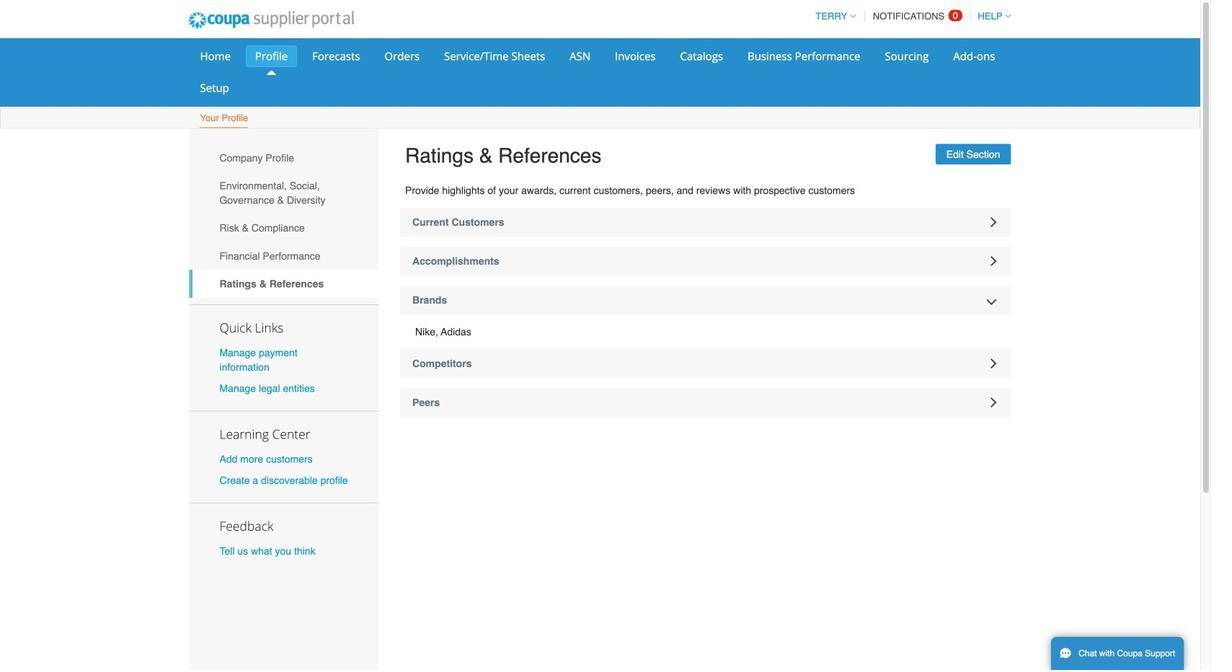 Task type: vqa. For each thing, say whether or not it's contained in the screenshot.
fifth heading from the top of the page
yes



Task type: locate. For each thing, give the bounding box(es) containing it.
navigation
[[810, 2, 1012, 30]]

3 heading from the top
[[400, 286, 1012, 315]]

heading
[[400, 208, 1012, 237], [400, 247, 1012, 276], [400, 286, 1012, 315], [400, 349, 1012, 378], [400, 388, 1012, 417]]

coupa supplier portal image
[[179, 2, 364, 38]]

2 heading from the top
[[400, 247, 1012, 276]]

4 heading from the top
[[400, 349, 1012, 378]]



Task type: describe. For each thing, give the bounding box(es) containing it.
5 heading from the top
[[400, 388, 1012, 417]]

1 heading from the top
[[400, 208, 1012, 237]]



